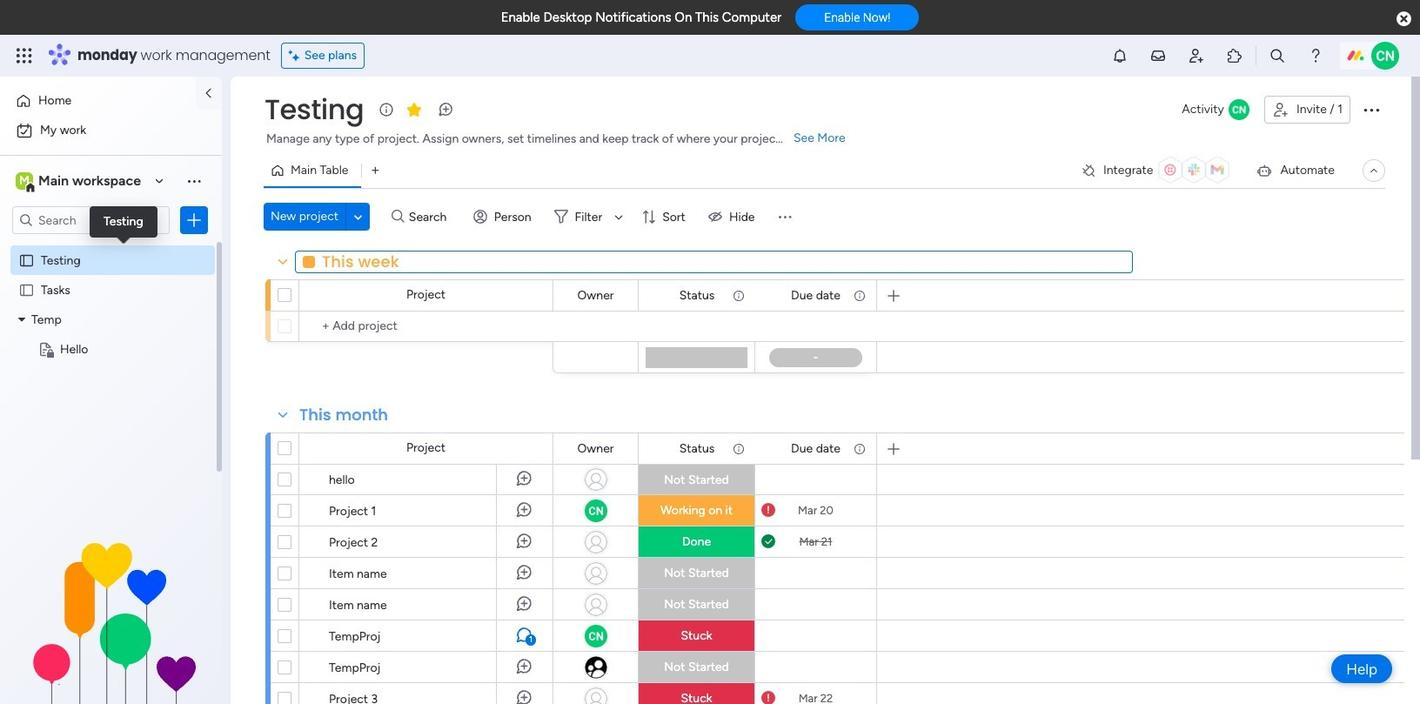 Task type: vqa. For each thing, say whether or not it's contained in the screenshot.
the + Add project text field
yes



Task type: locate. For each thing, give the bounding box(es) containing it.
list box
[[0, 242, 222, 599]]

see plans image
[[289, 46, 304, 65]]

None field
[[260, 91, 368, 128], [295, 250, 1134, 273], [573, 286, 619, 305], [675, 286, 719, 305], [787, 286, 845, 305], [295, 404, 393, 427], [573, 439, 619, 458], [675, 439, 719, 458], [787, 439, 845, 458], [260, 91, 368, 128], [295, 250, 1134, 273], [573, 286, 619, 305], [675, 286, 719, 305], [787, 286, 845, 305], [295, 404, 393, 427], [573, 439, 619, 458], [675, 439, 719, 458], [787, 439, 845, 458]]

v2 overdue deadline image
[[762, 690, 776, 704]]

column information image
[[853, 442, 867, 456]]

remove from favorites image
[[406, 101, 423, 118]]

lottie animation image
[[0, 528, 222, 704]]

caret down image
[[18, 313, 25, 325]]

angle down image
[[354, 210, 363, 223]]

monday marketplace image
[[1227, 47, 1244, 64]]

cool name image
[[1372, 42, 1400, 70]]

option
[[10, 87, 185, 115], [10, 117, 212, 145], [0, 244, 222, 248]]

options image
[[185, 212, 203, 229]]

start a board discussion image
[[437, 101, 455, 118]]

arrow down image
[[609, 206, 630, 227]]

v2 overdue deadline image
[[762, 502, 776, 519]]

lottie animation element
[[0, 528, 222, 704]]

menu image
[[776, 208, 794, 225]]

show board description image
[[376, 101, 397, 118]]

column information image
[[732, 289, 746, 303], [853, 289, 867, 303], [732, 442, 746, 456]]

collapse board header image
[[1368, 164, 1382, 178]]

public board image
[[18, 252, 35, 268]]



Task type: describe. For each thing, give the bounding box(es) containing it.
workspace selection element
[[12, 167, 150, 195]]

private board image
[[37, 340, 54, 357]]

2 vertical spatial option
[[0, 244, 222, 248]]

+ Add project text field
[[308, 316, 545, 337]]

add view image
[[372, 164, 379, 177]]

options image
[[1362, 99, 1383, 120]]

Search field
[[405, 205, 457, 229]]

notifications image
[[1112, 47, 1129, 64]]

select product image
[[16, 47, 33, 64]]

public board image
[[18, 281, 35, 298]]

v2 search image
[[392, 207, 405, 227]]

search everything image
[[1269, 47, 1287, 64]]

invite members image
[[1188, 47, 1206, 64]]

update feed image
[[1150, 47, 1167, 64]]

1 vertical spatial option
[[10, 117, 212, 145]]

0 vertical spatial option
[[10, 87, 185, 115]]

Search in workspace field
[[37, 210, 145, 230]]

v2 done deadline image
[[762, 534, 776, 550]]

menu image
[[185, 172, 203, 190]]

dapulse close image
[[1397, 10, 1412, 28]]

help image
[[1308, 47, 1325, 64]]

board activity image
[[1229, 99, 1250, 120]]



